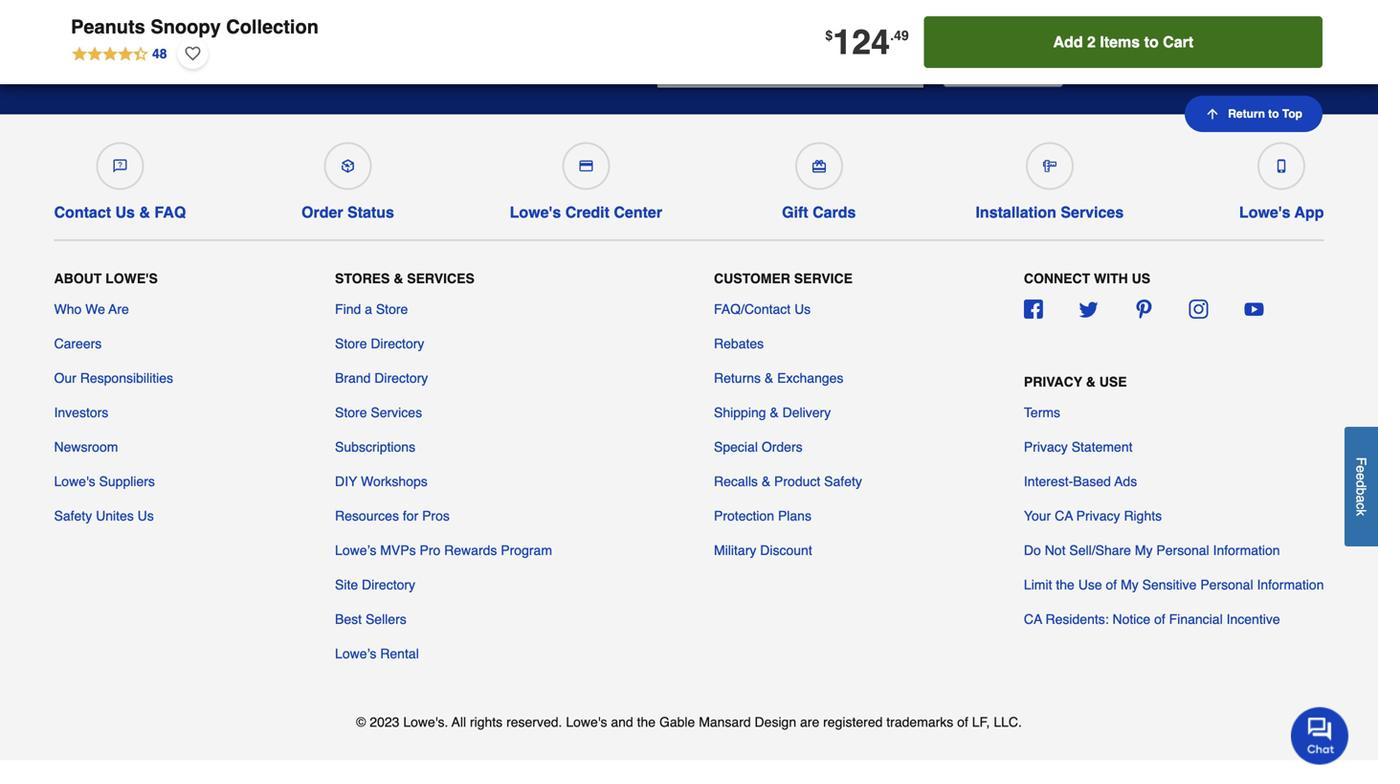 Task type: locate. For each thing, give the bounding box(es) containing it.
to
[[1144, 33, 1159, 51], [579, 69, 591, 84], [1268, 107, 1279, 121]]

0 horizontal spatial safety
[[54, 508, 92, 524]]

of down sell/share
[[1106, 577, 1117, 593]]

customer care image
[[113, 160, 127, 173]]

to for share.
[[579, 69, 591, 84]]

use down sell/share
[[1078, 577, 1102, 593]]

personal up limit the use of my sensitive personal information
[[1156, 543, 1209, 558]]

1 e from the top
[[1354, 465, 1369, 473]]

to left top
[[1268, 107, 1279, 121]]

1 vertical spatial privacy
[[1024, 439, 1068, 455]]

of for financial
[[1154, 612, 1165, 627]]

1 vertical spatial to
[[579, 69, 591, 84]]

add 2 items to cart button
[[924, 16, 1323, 68]]

1 horizontal spatial of
[[1106, 577, 1117, 593]]

0 vertical spatial information
[[1213, 543, 1280, 558]]

information inside do not sell/share my personal information link
[[1213, 543, 1280, 558]]

directory
[[371, 336, 424, 351], [374, 371, 428, 386], [362, 577, 415, 593]]

returns & exchanges link
[[714, 369, 844, 388]]

my up the notice
[[1121, 577, 1139, 593]]

1 lowe's from the top
[[335, 543, 376, 558]]

0 horizontal spatial us
[[115, 204, 135, 221]]

shipping
[[714, 405, 766, 420]]

us right unites
[[137, 508, 154, 524]]

resources
[[335, 508, 399, 524]]

0 vertical spatial us
[[115, 204, 135, 221]]

are
[[109, 302, 129, 317]]

2023
[[370, 715, 400, 730]]

lowe's credit center
[[510, 204, 662, 221]]

0 vertical spatial personal
[[1156, 543, 1209, 558]]

1 vertical spatial information
[[1257, 577, 1324, 593]]

limit the use of my sensitive personal information link
[[1024, 575, 1324, 595]]

2 vertical spatial services
[[371, 405, 422, 420]]

0 horizontal spatial to
[[579, 69, 591, 84]]

information inside limit the use of my sensitive personal information link
[[1257, 577, 1324, 593]]

center
[[614, 204, 662, 221]]

©
[[356, 715, 366, 730]]

1 horizontal spatial to
[[1144, 33, 1159, 51]]

privacy up terms
[[1024, 374, 1082, 390]]

personal
[[1156, 543, 1209, 558], [1200, 577, 1253, 593]]

lowe's left app
[[1239, 204, 1291, 221]]

resources for pros
[[335, 508, 450, 524]]

1 vertical spatial my
[[1121, 577, 1139, 593]]

use up statement
[[1099, 374, 1127, 390]]

0 vertical spatial of
[[1106, 577, 1117, 593]]

stores & services
[[335, 271, 474, 286]]

1 vertical spatial directory
[[374, 371, 428, 386]]

us right contact
[[115, 204, 135, 221]]

© 2023 lowe's. all rights reserved. lowe's and the gable mansard design are registered trademarks of lf, llc.
[[356, 715, 1022, 730]]

discount
[[760, 543, 812, 558]]

2 e from the top
[[1354, 473, 1369, 480]]

lowe's for lowe's rental
[[335, 646, 376, 661]]

lowe's left and
[[566, 715, 607, 730]]

& for shipping & delivery
[[770, 405, 779, 420]]

& up statement
[[1086, 374, 1096, 390]]

store
[[376, 302, 408, 317], [335, 336, 367, 351], [335, 405, 367, 420]]

lowe's app link
[[1239, 135, 1324, 221]]

0 horizontal spatial of
[[957, 715, 968, 730]]

lowe's down newsroom
[[54, 474, 95, 489]]

best sellers
[[335, 612, 406, 627]]

connect
[[1024, 271, 1090, 286]]

1 horizontal spatial us
[[137, 508, 154, 524]]

store for directory
[[335, 336, 367, 351]]

interest-
[[1024, 474, 1073, 489]]

2 vertical spatial privacy
[[1076, 508, 1120, 524]]

us down "customer service"
[[794, 302, 811, 317]]

0 vertical spatial directory
[[371, 336, 424, 351]]

lowe's down best
[[335, 646, 376, 661]]

arrow up image
[[1205, 106, 1220, 122]]

facebook image
[[1024, 300, 1043, 319]]

ca
[[1055, 508, 1073, 524], [1024, 612, 1042, 627]]

us
[[1132, 271, 1150, 286]]

with
[[1094, 271, 1128, 286]]

gift cards link
[[778, 135, 860, 221]]

1 vertical spatial lowe's
[[335, 646, 376, 661]]

a up k
[[1354, 495, 1369, 503]]

2 vertical spatial directory
[[362, 577, 415, 593]]

1 horizontal spatial ca
[[1055, 508, 1073, 524]]

privacy up sell/share
[[1076, 508, 1120, 524]]

the
[[1056, 577, 1075, 593], [637, 715, 656, 730]]

registered
[[823, 715, 883, 730]]

directory up brand directory link
[[371, 336, 424, 351]]

lowe's inside 'link'
[[1239, 204, 1291, 221]]

to for cart
[[1144, 33, 1159, 51]]

us for faq/contact
[[794, 302, 811, 317]]

to right ideas
[[579, 69, 591, 84]]

find
[[335, 302, 361, 317]]

2 horizontal spatial of
[[1154, 612, 1165, 627]]

interest-based ads
[[1024, 474, 1137, 489]]

privacy for privacy & use
[[1024, 374, 1082, 390]]

services
[[1061, 204, 1124, 221], [407, 271, 474, 286], [371, 405, 422, 420]]

& right stores at the top of page
[[394, 271, 403, 286]]

special orders
[[714, 439, 803, 455]]

store for services
[[335, 405, 367, 420]]

delivery
[[782, 405, 831, 420]]

49
[[894, 28, 909, 43]]

notice
[[1113, 612, 1151, 627]]

ca residents: notice of financial incentive
[[1024, 612, 1280, 627]]

e up the d
[[1354, 465, 1369, 473]]

0 vertical spatial lowe's
[[335, 543, 376, 558]]

brand
[[335, 371, 371, 386]]

store directory
[[335, 336, 424, 351]]

lowe's for lowe's suppliers
[[54, 474, 95, 489]]

financial
[[1169, 612, 1223, 627]]

& left the "delivery"
[[770, 405, 779, 420]]

& for returns & exchanges
[[765, 371, 774, 386]]

lowe's suppliers link
[[54, 472, 155, 491]]

peanuts snoopy collection
[[71, 16, 319, 38]]

2 vertical spatial of
[[957, 715, 968, 730]]

$ 124 . 49
[[825, 22, 909, 62]]

my down rights
[[1135, 543, 1153, 558]]

0 vertical spatial store
[[376, 302, 408, 317]]

are
[[800, 715, 819, 730]]

lowe's mvps pro rewards program link
[[335, 541, 552, 560]]

your ca privacy rights link
[[1024, 506, 1162, 526]]

0 horizontal spatial ca
[[1024, 612, 1042, 627]]

1 horizontal spatial the
[[1056, 577, 1075, 593]]

not
[[1045, 543, 1066, 558]]

safety left unites
[[54, 508, 92, 524]]

credit card image
[[579, 160, 593, 173]]

for
[[403, 508, 418, 524]]

0 vertical spatial ca
[[1055, 508, 1073, 524]]

0 vertical spatial the
[[1056, 577, 1075, 593]]

1 vertical spatial a
[[1354, 495, 1369, 503]]

lf,
[[972, 715, 990, 730]]

chat invite button image
[[1291, 706, 1349, 765]]

services down brand directory link
[[371, 405, 422, 420]]

lowe's left credit
[[510, 204, 561, 221]]

gift cards
[[782, 204, 856, 221]]

2 vertical spatial store
[[335, 405, 367, 420]]

services for store services
[[371, 405, 422, 420]]

1 vertical spatial us
[[794, 302, 811, 317]]

directory down store directory
[[374, 371, 428, 386]]

store up 'brand'
[[335, 336, 367, 351]]

to left cart
[[1144, 33, 1159, 51]]

we've got ideas to share.
[[474, 69, 635, 84]]

your
[[1024, 508, 1051, 524]]

1 vertical spatial use
[[1078, 577, 1102, 593]]

lowe's up site
[[335, 543, 376, 558]]

youtube image
[[1244, 300, 1264, 319]]

terms link
[[1024, 403, 1060, 422]]

48 button
[[71, 38, 168, 69]]

product
[[774, 474, 820, 489]]

0 vertical spatial safety
[[824, 474, 862, 489]]

2 vertical spatial us
[[137, 508, 154, 524]]

privacy up interest-
[[1024, 439, 1068, 455]]

limit
[[1024, 577, 1052, 593]]

residents:
[[1046, 612, 1109, 627]]

sign up
[[974, 53, 1032, 71]]

0 vertical spatial my
[[1135, 543, 1153, 558]]

& for stores & services
[[394, 271, 403, 286]]

2 lowe's from the top
[[335, 646, 376, 661]]

ads
[[1114, 474, 1137, 489]]

personal up incentive in the bottom right of the page
[[1200, 577, 1253, 593]]

sign up form
[[658, 36, 1064, 90]]

pinterest image
[[1134, 300, 1153, 319]]

pros
[[422, 508, 450, 524]]

ca down limit
[[1024, 612, 1042, 627]]

& left faq
[[139, 204, 150, 221]]

ca inside 'link'
[[1055, 508, 1073, 524]]

gift card image
[[812, 160, 826, 173]]

limit the use of my sensitive personal information
[[1024, 577, 1324, 593]]

of left lf,
[[957, 715, 968, 730]]

directory up sellers
[[362, 577, 415, 593]]

ca right your
[[1055, 508, 1073, 524]]

careers link
[[54, 334, 102, 353]]

subscriptions
[[335, 439, 415, 455]]

collection
[[226, 16, 319, 38]]

1 horizontal spatial safety
[[824, 474, 862, 489]]

the right limit
[[1056, 577, 1075, 593]]

brand directory
[[335, 371, 428, 386]]

returns & exchanges
[[714, 371, 844, 386]]

e
[[1354, 465, 1369, 473], [1354, 473, 1369, 480]]

0 vertical spatial use
[[1099, 374, 1127, 390]]

& right the returns
[[765, 371, 774, 386]]

mvps
[[380, 543, 416, 558]]

store down 'brand'
[[335, 405, 367, 420]]

1 vertical spatial the
[[637, 715, 656, 730]]

& right the recalls at bottom
[[762, 474, 771, 489]]

1 vertical spatial services
[[407, 271, 474, 286]]

0 vertical spatial services
[[1061, 204, 1124, 221]]

0 vertical spatial privacy
[[1024, 374, 1082, 390]]

dimensions image
[[1043, 160, 1056, 173]]

safety right the product
[[824, 474, 862, 489]]

store down stores & services
[[376, 302, 408, 317]]

e up b
[[1354, 473, 1369, 480]]

privacy inside 'link'
[[1076, 508, 1120, 524]]

who
[[54, 302, 82, 317]]

sensitive
[[1142, 577, 1197, 593]]

2 horizontal spatial us
[[794, 302, 811, 317]]

0 vertical spatial a
[[365, 302, 372, 317]]

directory for store directory
[[371, 336, 424, 351]]

connect with us
[[1024, 271, 1150, 286]]

shipping & delivery link
[[714, 403, 831, 422]]

services up find a store link
[[407, 271, 474, 286]]

customer
[[714, 271, 790, 286]]

& for privacy & use
[[1086, 374, 1096, 390]]

privacy for privacy statement
[[1024, 439, 1068, 455]]

ideas
[[541, 69, 575, 84]]

returns
[[714, 371, 761, 386]]

0 horizontal spatial the
[[637, 715, 656, 730]]

workshops
[[361, 474, 428, 489]]

lowe's for lowe's app
[[1239, 204, 1291, 221]]

our
[[54, 371, 76, 386]]

safety
[[824, 474, 862, 489], [54, 508, 92, 524]]

we
[[85, 302, 105, 317]]

of right the notice
[[1154, 612, 1165, 627]]

the right and
[[637, 715, 656, 730]]

services up connect with us
[[1061, 204, 1124, 221]]

a right "find"
[[365, 302, 372, 317]]

1 vertical spatial store
[[335, 336, 367, 351]]

1 horizontal spatial a
[[1354, 495, 1369, 503]]

1 vertical spatial of
[[1154, 612, 1165, 627]]

0 vertical spatial to
[[1144, 33, 1159, 51]]

2 vertical spatial to
[[1268, 107, 1279, 121]]



Task type: describe. For each thing, give the bounding box(es) containing it.
site directory link
[[335, 575, 415, 595]]

cart
[[1163, 33, 1194, 51]]

rewards
[[444, 543, 497, 558]]

instagram image
[[1189, 300, 1208, 319]]

unites
[[96, 508, 134, 524]]

share.
[[595, 69, 635, 84]]

site
[[335, 577, 358, 593]]

our responsibilities
[[54, 371, 173, 386]]

protection
[[714, 508, 774, 524]]

special orders link
[[714, 438, 803, 457]]

heart outline image
[[185, 43, 201, 64]]

pro
[[420, 543, 440, 558]]

faq/contact us
[[714, 302, 811, 317]]

about
[[54, 271, 102, 286]]

diy workshops link
[[335, 472, 428, 491]]

lowe's app
[[1239, 204, 1324, 221]]

program
[[501, 543, 552, 558]]

2 horizontal spatial to
[[1268, 107, 1279, 121]]

we've
[[474, 69, 513, 84]]

privacy statement link
[[1024, 438, 1133, 457]]

do
[[1024, 543, 1041, 558]]

lowe's suppliers
[[54, 474, 155, 489]]

use for &
[[1099, 374, 1127, 390]]

twitter image
[[1079, 300, 1098, 319]]

use for the
[[1078, 577, 1102, 593]]

lowe's up are
[[105, 271, 158, 286]]

mobile image
[[1275, 160, 1288, 173]]

f e e d b a c k button
[[1345, 427, 1378, 546]]

k
[[1354, 509, 1369, 516]]

add 2 items to cart
[[1053, 33, 1194, 51]]

1 vertical spatial ca
[[1024, 612, 1042, 627]]

installation services
[[976, 204, 1124, 221]]

items
[[1100, 33, 1140, 51]]

1 vertical spatial personal
[[1200, 577, 1253, 593]]

protection plans link
[[714, 506, 812, 526]]

safety unites us
[[54, 508, 154, 524]]

services for installation services
[[1061, 204, 1124, 221]]

up
[[1012, 53, 1032, 71]]

lowe's credit center link
[[510, 135, 662, 221]]

sign up button
[[943, 36, 1064, 88]]

find a store
[[335, 302, 408, 317]]

recalls & product safety link
[[714, 472, 862, 491]]

special
[[714, 439, 758, 455]]

us for contact
[[115, 204, 135, 221]]

4.4 stars image
[[71, 43, 168, 64]]

rights
[[470, 715, 503, 730]]

faq/contact
[[714, 302, 791, 317]]

gable
[[659, 715, 695, 730]]

investors
[[54, 405, 108, 420]]

lowe's for lowe's mvps pro rewards program
[[335, 543, 376, 558]]

safety unites us link
[[54, 506, 154, 526]]

service
[[794, 271, 853, 286]]

privacy & use
[[1024, 374, 1127, 390]]

who we are link
[[54, 300, 129, 319]]

newsroom
[[54, 439, 118, 455]]

rights
[[1124, 508, 1162, 524]]

c
[[1354, 503, 1369, 509]]

0 horizontal spatial a
[[365, 302, 372, 317]]

order status link
[[301, 135, 394, 221]]

1 vertical spatial safety
[[54, 508, 92, 524]]

reserved.
[[506, 715, 562, 730]]

lowe's rental link
[[335, 644, 419, 663]]

stores
[[335, 271, 390, 286]]

llc.
[[994, 715, 1022, 730]]

directory for brand directory
[[374, 371, 428, 386]]

return to top
[[1228, 107, 1302, 121]]

all
[[452, 715, 466, 730]]

careers
[[54, 336, 102, 351]]

privacy statement
[[1024, 439, 1133, 455]]

of for my
[[1106, 577, 1117, 593]]

& for recalls & product safety
[[762, 474, 771, 489]]

sign
[[974, 53, 1008, 71]]

your ca privacy rights
[[1024, 508, 1162, 524]]

directory for site directory
[[362, 577, 415, 593]]

order status
[[301, 204, 394, 221]]

124
[[833, 22, 890, 62]]

recalls & product safety
[[714, 474, 862, 489]]

rental
[[380, 646, 419, 661]]

ca residents: notice of financial incentive link
[[1024, 610, 1280, 629]]

pickup image
[[341, 160, 355, 173]]

military discount
[[714, 543, 812, 558]]

lowe's rental
[[335, 646, 419, 661]]

b
[[1354, 488, 1369, 495]]

based
[[1073, 474, 1111, 489]]

diy
[[335, 474, 357, 489]]

lowe's for lowe's credit center
[[510, 204, 561, 221]]

a inside button
[[1354, 495, 1369, 503]]

installation services link
[[976, 135, 1124, 221]]

gift
[[782, 204, 808, 221]]

app
[[1295, 204, 1324, 221]]

top
[[1282, 107, 1302, 121]]

store directory link
[[335, 334, 424, 353]]

Email Address email field
[[658, 36, 924, 88]]

military discount link
[[714, 541, 812, 560]]

store services link
[[335, 403, 422, 422]]

who we are
[[54, 302, 129, 317]]

about lowe's
[[54, 271, 158, 286]]



Task type: vqa. For each thing, say whether or not it's contained in the screenshot.
Plate
no



